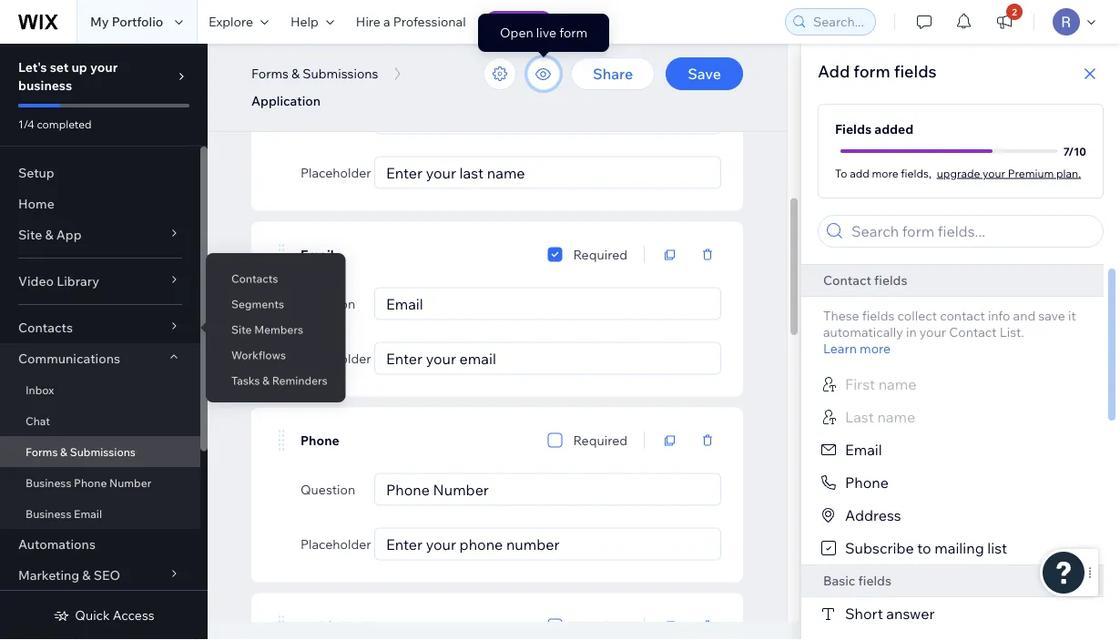 Task type: vqa. For each thing, say whether or not it's contained in the screenshot.
Contact fields
yes



Task type: describe. For each thing, give the bounding box(es) containing it.
1/4
[[18, 117, 34, 131]]

fields added
[[836, 121, 914, 137]]

forms & submissions button
[[242, 60, 388, 87]]

more inside these fields collect contact info and save it automatically in your contact list. learn more
[[860, 341, 891, 357]]

premium
[[1009, 166, 1055, 180]]

help button
[[280, 0, 345, 44]]

business phone number
[[26, 476, 152, 490]]

short answer
[[846, 605, 936, 623]]

upgrade
[[938, 166, 981, 180]]

0 horizontal spatial form
[[560, 25, 588, 41]]

learn more link
[[824, 341, 891, 357]]

basic
[[824, 573, 856, 589]]

home link
[[0, 189, 201, 220]]

2 vertical spatial name
[[878, 408, 916, 427]]

save
[[1039, 308, 1066, 324]]

professional
[[394, 14, 466, 30]]

sidebar element
[[0, 44, 208, 641]]

0 vertical spatial last
[[301, 61, 327, 77]]

business email
[[26, 507, 102, 521]]

my portfolio
[[90, 14, 163, 30]]

question for email
[[301, 296, 356, 312]]

application button
[[242, 87, 330, 115]]

subscribe to mailing list
[[846, 540, 1008, 558]]

2 horizontal spatial phone
[[846, 474, 889, 492]]

placeholder for last name
[[301, 165, 371, 180]]

question for phone
[[301, 482, 356, 498]]

explore
[[209, 14, 253, 30]]

/
[[1069, 144, 1075, 158]]

live
[[537, 25, 557, 41]]

address
[[846, 507, 902, 525]]

upgrade your premium plan. button
[[938, 165, 1082, 181]]

set
[[50, 59, 69, 75]]

& for marketing & seo popup button
[[82, 568, 91, 584]]

Search... field
[[808, 9, 870, 35]]

phone inside "link"
[[74, 476, 107, 490]]

it
[[1069, 308, 1077, 324]]

forms for forms & submissions link
[[26, 445, 58, 459]]

business email link
[[0, 499, 201, 530]]

access
[[113, 608, 155, 624]]

contact
[[941, 308, 986, 324]]

marketing & seo
[[18, 568, 120, 584]]

submissions for forms & submissions link
[[70, 445, 136, 459]]

fields for basic
[[859, 573, 892, 589]]

chat link
[[0, 406, 201, 437]]

a
[[384, 14, 391, 30]]

0 horizontal spatial contact
[[824, 273, 872, 288]]

list.
[[1000, 324, 1025, 340]]

& for forms & submissions link
[[60, 445, 67, 459]]

& for site & app popup button
[[45, 227, 53, 243]]

forms & submissions link
[[0, 437, 201, 468]]

multi checkbox
[[301, 619, 394, 635]]

forms & submissions for forms & submissions link
[[26, 445, 136, 459]]

add
[[818, 61, 851, 81]]

to add more fields, upgrade your premium plan.
[[836, 166, 1082, 180]]

1 horizontal spatial last name
[[846, 408, 916, 427]]

short
[[846, 605, 884, 623]]

add placeholder text… field for email
[[381, 343, 715, 374]]

first name
[[846, 375, 917, 394]]

1 horizontal spatial form
[[854, 61, 891, 81]]

required for last name
[[574, 61, 628, 77]]

type your question here... field for last name
[[381, 103, 715, 134]]

site & app button
[[0, 220, 201, 251]]

hire a professional
[[356, 14, 466, 30]]

up
[[72, 59, 87, 75]]

fields,
[[902, 166, 932, 180]]

plan.
[[1057, 166, 1082, 180]]

home
[[18, 196, 54, 212]]

quick access button
[[53, 608, 155, 624]]

quick
[[75, 608, 110, 624]]

completed
[[37, 117, 92, 131]]

1 horizontal spatial phone
[[301, 433, 340, 449]]

email inside business email link
[[74, 507, 102, 521]]

learn
[[824, 341, 858, 357]]

open
[[500, 25, 534, 41]]

required for phone
[[574, 432, 628, 448]]

chat
[[26, 414, 50, 428]]

required for email
[[574, 247, 628, 262]]

7 / 10
[[1064, 144, 1087, 158]]

automations link
[[0, 530, 201, 560]]

Search form fields... field
[[847, 216, 1098, 247]]

fields
[[836, 121, 872, 137]]

share button
[[571, 57, 655, 90]]

2 button
[[985, 0, 1025, 44]]

1 vertical spatial last
[[846, 408, 875, 427]]

forms & submissions for forms & submissions button
[[252, 66, 379, 82]]

forms for forms & submissions button
[[252, 66, 289, 82]]

contact fields
[[824, 273, 908, 288]]

checkbox
[[335, 619, 394, 635]]

your inside these fields collect contact info and save it automatically in your contact list. learn more
[[920, 324, 947, 340]]

your inside let's set up your business
[[90, 59, 118, 75]]

add form fields
[[818, 61, 937, 81]]

automatically
[[824, 324, 904, 340]]

communications
[[18, 351, 120, 367]]

added
[[875, 121, 914, 137]]

placeholder for email
[[301, 350, 371, 366]]

1 vertical spatial email
[[846, 441, 883, 459]]

let's set up your business
[[18, 59, 118, 93]]

1 vertical spatial your
[[983, 166, 1006, 180]]

quick access
[[75, 608, 155, 624]]

list
[[988, 540, 1008, 558]]

setup link
[[0, 158, 201, 189]]



Task type: locate. For each thing, give the bounding box(es) containing it.
my
[[90, 14, 109, 30]]

fields down subscribe
[[859, 573, 892, 589]]

last up the application
[[301, 61, 327, 77]]

submissions inside sidebar 'element'
[[70, 445, 136, 459]]

None checkbox
[[548, 58, 563, 80], [548, 244, 563, 266], [548, 58, 563, 80], [548, 244, 563, 266]]

forms inside sidebar 'element'
[[26, 445, 58, 459]]

2 required from the top
[[574, 247, 628, 262]]

inbox link
[[0, 375, 201, 406]]

1 horizontal spatial contact
[[950, 324, 998, 340]]

fields up added
[[895, 61, 937, 81]]

mailing
[[935, 540, 985, 558]]

1 vertical spatial contact
[[950, 324, 998, 340]]

portfolio
[[112, 14, 163, 30]]

1 vertical spatial form
[[854, 61, 891, 81]]

0 vertical spatial last name
[[301, 61, 364, 77]]

0 vertical spatial name
[[330, 61, 364, 77]]

2 horizontal spatial your
[[983, 166, 1006, 180]]

fields
[[895, 61, 937, 81], [875, 273, 908, 288], [863, 308, 895, 324], [859, 573, 892, 589]]

contact inside these fields collect contact info and save it automatically in your contact list. learn more
[[950, 324, 998, 340]]

2 vertical spatial email
[[74, 507, 102, 521]]

1 type your question here... field from the top
[[381, 103, 715, 134]]

hire
[[356, 14, 381, 30]]

required
[[574, 61, 628, 77], [574, 247, 628, 262], [574, 432, 628, 448], [574, 618, 628, 634]]

forms & submissions up business phone number
[[26, 445, 136, 459]]

1 vertical spatial forms
[[26, 445, 58, 459]]

1 vertical spatial submissions
[[70, 445, 136, 459]]

number
[[109, 476, 152, 490]]

subscribe
[[846, 540, 915, 558]]

open live form
[[500, 25, 588, 41]]

share
[[593, 65, 634, 83]]

2 add placeholder text… field from the top
[[381, 343, 715, 374]]

0 horizontal spatial forms
[[26, 445, 58, 459]]

1 vertical spatial placeholder
[[301, 350, 371, 366]]

form
[[560, 25, 588, 41], [854, 61, 891, 81]]

3 add placeholder text… field from the top
[[381, 529, 715, 560]]

more down automatically
[[860, 341, 891, 357]]

your
[[90, 59, 118, 75], [983, 166, 1006, 180], [920, 324, 947, 340]]

placeholder for phone
[[301, 536, 371, 552]]

1 question from the top
[[301, 110, 356, 126]]

first
[[846, 375, 876, 394]]

0 vertical spatial question
[[301, 110, 356, 126]]

upgrade button
[[485, 11, 553, 33]]

marketing & seo button
[[0, 560, 201, 591]]

application
[[252, 93, 321, 109]]

0 horizontal spatial your
[[90, 59, 118, 75]]

type your question here... field for phone
[[381, 474, 715, 505]]

collect
[[898, 308, 938, 324]]

fields for contact
[[875, 273, 908, 288]]

2 placeholder from the top
[[301, 350, 371, 366]]

submissions up business phone number "link"
[[70, 445, 136, 459]]

type your question here... field for email
[[381, 288, 715, 319]]

1 add placeholder text… field from the top
[[381, 157, 715, 188]]

upgrade
[[496, 15, 542, 29]]

business up business email
[[26, 476, 71, 490]]

& inside button
[[292, 66, 300, 82]]

0 horizontal spatial email
[[74, 507, 102, 521]]

phone
[[301, 433, 340, 449], [846, 474, 889, 492], [74, 476, 107, 490]]

last down first
[[846, 408, 875, 427]]

forms down chat
[[26, 445, 58, 459]]

10
[[1075, 144, 1087, 158]]

0 vertical spatial submissions
[[303, 66, 379, 82]]

2 horizontal spatial email
[[846, 441, 883, 459]]

contact up these
[[824, 273, 872, 288]]

&
[[292, 66, 300, 82], [45, 227, 53, 243], [60, 445, 67, 459], [82, 568, 91, 584]]

1 business from the top
[[26, 476, 71, 490]]

save button
[[666, 57, 744, 90]]

automations
[[18, 537, 96, 553]]

2 vertical spatial question
[[301, 482, 356, 498]]

0 vertical spatial add placeholder text… field
[[381, 157, 715, 188]]

multi
[[301, 619, 332, 635]]

add placeholder text… field for last name
[[381, 157, 715, 188]]

1 vertical spatial more
[[860, 341, 891, 357]]

0 vertical spatial more
[[873, 166, 899, 180]]

and
[[1014, 308, 1036, 324]]

1 vertical spatial last name
[[846, 408, 916, 427]]

3 question from the top
[[301, 482, 356, 498]]

& left "seo"
[[82, 568, 91, 584]]

setup
[[18, 165, 54, 181]]

1 horizontal spatial email
[[301, 247, 334, 263]]

& right site at the top left of the page
[[45, 227, 53, 243]]

submissions for forms & submissions button
[[303, 66, 379, 82]]

save
[[688, 65, 722, 83]]

info
[[989, 308, 1011, 324]]

forms & submissions inside sidebar 'element'
[[26, 445, 136, 459]]

submissions
[[303, 66, 379, 82], [70, 445, 136, 459]]

0 vertical spatial placeholder
[[301, 165, 371, 180]]

1 horizontal spatial submissions
[[303, 66, 379, 82]]

video library
[[18, 273, 99, 289]]

2 question from the top
[[301, 296, 356, 312]]

1 vertical spatial add placeholder text… field
[[381, 343, 715, 374]]

0 horizontal spatial last
[[301, 61, 327, 77]]

7
[[1064, 144, 1069, 158]]

in
[[907, 324, 917, 340]]

1 vertical spatial forms & submissions
[[26, 445, 136, 459]]

0 vertical spatial forms & submissions
[[252, 66, 379, 82]]

fields for these
[[863, 308, 895, 324]]

2 type your question here... field from the top
[[381, 288, 715, 319]]

0 horizontal spatial phone
[[74, 476, 107, 490]]

2 vertical spatial placeholder
[[301, 536, 371, 552]]

contact down contact
[[950, 324, 998, 340]]

video
[[18, 273, 54, 289]]

last name down help button
[[301, 61, 364, 77]]

your right in
[[920, 324, 947, 340]]

app
[[56, 227, 82, 243]]

form right live
[[560, 25, 588, 41]]

1 horizontal spatial last
[[846, 408, 875, 427]]

contacts button
[[0, 313, 201, 344]]

question
[[301, 110, 356, 126], [301, 296, 356, 312], [301, 482, 356, 498]]

Type your question here... field
[[381, 103, 715, 134], [381, 288, 715, 319], [381, 474, 715, 505]]

email
[[301, 247, 334, 263], [846, 441, 883, 459], [74, 507, 102, 521]]

last name
[[301, 61, 364, 77], [846, 408, 916, 427]]

forms up the application
[[252, 66, 289, 82]]

& for forms & submissions button
[[292, 66, 300, 82]]

business
[[26, 476, 71, 490], [26, 507, 71, 521]]

these fields collect contact info and save it automatically in your contact list. learn more
[[824, 308, 1077, 357]]

3 placeholder from the top
[[301, 536, 371, 552]]

forms & submissions inside button
[[252, 66, 379, 82]]

2 vertical spatial your
[[920, 324, 947, 340]]

0 vertical spatial your
[[90, 59, 118, 75]]

0 horizontal spatial submissions
[[70, 445, 136, 459]]

3 required from the top
[[574, 432, 628, 448]]

2 vertical spatial add placeholder text… field
[[381, 529, 715, 560]]

0 vertical spatial type your question here... field
[[381, 103, 715, 134]]

forms inside button
[[252, 66, 289, 82]]

these
[[824, 308, 860, 324]]

business up automations
[[26, 507, 71, 521]]

1/4 completed
[[18, 117, 92, 131]]

fields up collect
[[875, 273, 908, 288]]

business phone number link
[[0, 468, 201, 499]]

placeholder
[[301, 165, 371, 180], [301, 350, 371, 366], [301, 536, 371, 552]]

your right up at top
[[90, 59, 118, 75]]

communications button
[[0, 344, 201, 375]]

library
[[57, 273, 99, 289]]

0 vertical spatial contact
[[824, 273, 872, 288]]

site & app
[[18, 227, 82, 243]]

0 vertical spatial business
[[26, 476, 71, 490]]

form right the add
[[854, 61, 891, 81]]

2 vertical spatial type your question here... field
[[381, 474, 715, 505]]

required for multi checkbox
[[574, 618, 628, 634]]

1 horizontal spatial forms
[[252, 66, 289, 82]]

last name down first name
[[846, 408, 916, 427]]

1 horizontal spatial forms & submissions
[[252, 66, 379, 82]]

business for business email
[[26, 507, 71, 521]]

business inside "link"
[[26, 476, 71, 490]]

site
[[18, 227, 42, 243]]

seo
[[94, 568, 120, 584]]

Add placeholder text… field
[[381, 157, 715, 188], [381, 343, 715, 374], [381, 529, 715, 560]]

1 vertical spatial type your question here... field
[[381, 288, 715, 319]]

hire a professional link
[[345, 0, 477, 44]]

1 required from the top
[[574, 61, 628, 77]]

to
[[836, 166, 848, 180]]

more right "add"
[[873, 166, 899, 180]]

0 vertical spatial form
[[560, 25, 588, 41]]

name down first name
[[878, 408, 916, 427]]

contact
[[824, 273, 872, 288], [950, 324, 998, 340]]

0 vertical spatial email
[[301, 247, 334, 263]]

None checkbox
[[548, 430, 563, 452], [548, 616, 563, 638], [548, 430, 563, 452], [548, 616, 563, 638]]

let's
[[18, 59, 47, 75]]

marketing
[[18, 568, 79, 584]]

submissions inside button
[[303, 66, 379, 82]]

1 vertical spatial business
[[26, 507, 71, 521]]

2 business from the top
[[26, 507, 71, 521]]

submissions down hire
[[303, 66, 379, 82]]

1 vertical spatial name
[[879, 375, 917, 394]]

help
[[291, 14, 319, 30]]

name right first
[[879, 375, 917, 394]]

basic fields
[[824, 573, 892, 589]]

3 type your question here... field from the top
[[381, 474, 715, 505]]

0 horizontal spatial last name
[[301, 61, 364, 77]]

1 horizontal spatial your
[[920, 324, 947, 340]]

2
[[1013, 6, 1018, 17]]

contacts
[[18, 320, 73, 336]]

fields up automatically
[[863, 308, 895, 324]]

answer
[[887, 605, 936, 623]]

your right upgrade
[[983, 166, 1006, 180]]

video library button
[[0, 266, 201, 297]]

fields inside these fields collect contact info and save it automatically in your contact list. learn more
[[863, 308, 895, 324]]

add placeholder text… field for phone
[[381, 529, 715, 560]]

forms & submissions up the application
[[252, 66, 379, 82]]

business for business phone number
[[26, 476, 71, 490]]

1 vertical spatial question
[[301, 296, 356, 312]]

to
[[918, 540, 932, 558]]

& up the application
[[292, 66, 300, 82]]

question for last name
[[301, 110, 356, 126]]

1 placeholder from the top
[[301, 165, 371, 180]]

& up business phone number
[[60, 445, 67, 459]]

0 horizontal spatial forms & submissions
[[26, 445, 136, 459]]

name down hire
[[330, 61, 364, 77]]

0 vertical spatial forms
[[252, 66, 289, 82]]

4 required from the top
[[574, 618, 628, 634]]



